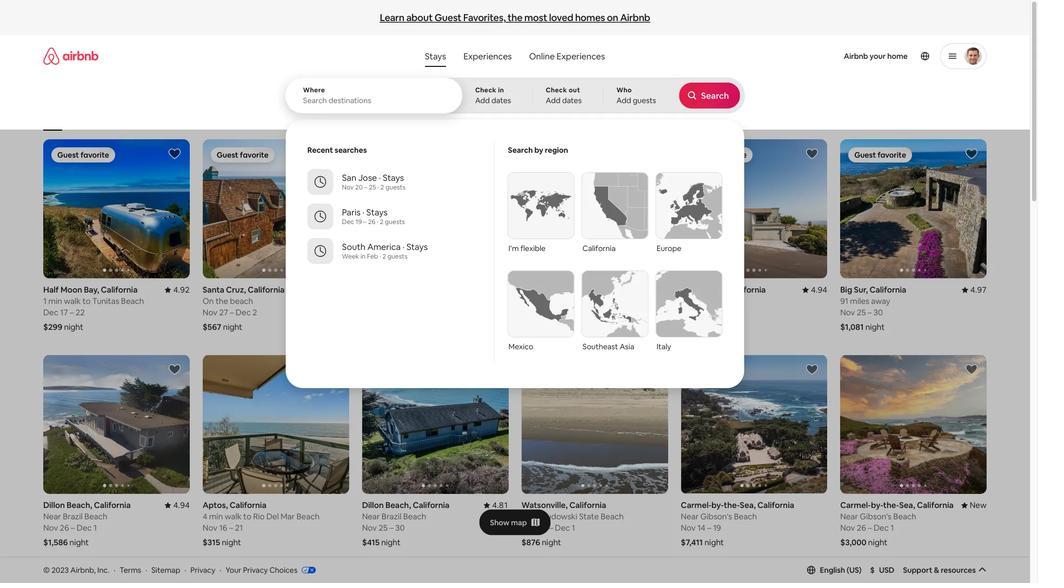 Task type: vqa. For each thing, say whether or not it's contained in the screenshot.


Task type: locate. For each thing, give the bounding box(es) containing it.
tunitas
[[92, 296, 119, 307]]

i'm
[[509, 244, 519, 254]]

3 add from the left
[[617, 96, 631, 105]]

add for check in add dates
[[475, 96, 490, 105]]

1 near from the left
[[43, 512, 61, 523]]

treehouses
[[651, 115, 686, 123]]

add
[[475, 96, 490, 105], [546, 96, 561, 105], [617, 96, 631, 105]]

$299
[[43, 322, 62, 333]]

near inside dillon beach, california near brazil beach nov 26 – dec 1 $1,586 night
[[43, 512, 61, 523]]

check in add dates
[[475, 86, 511, 105]]

airbnb your home
[[844, 51, 908, 61]]

night right $1,081
[[866, 322, 885, 333]]

recent searches group
[[294, 141, 494, 269]]

bodega up wrights
[[522, 285, 551, 295]]

add to wishlist: dillon beach, california image
[[168, 364, 181, 376]]

1 vertical spatial 19
[[713, 523, 721, 534]]

4.94 left the aptos,
[[173, 501, 190, 511]]

nov left 20
[[342, 183, 354, 192]]

2 bay, from the left
[[553, 285, 568, 295]]

©
[[43, 566, 50, 576]]

stays button
[[416, 45, 455, 67]]

night down '21'
[[222, 538, 241, 549]]

1 horizontal spatial sea,
[[899, 501, 915, 511]]

add inside check in add dates
[[475, 96, 490, 105]]

1 vertical spatial to
[[243, 512, 251, 523]]

wrights
[[534, 296, 564, 307]]

big sur, california 91 miles away nov 25 – 30 $1,081 night
[[840, 285, 906, 333]]

$ usd
[[870, 566, 895, 576]]

1 by- from the left
[[712, 501, 724, 511]]

add down who
[[617, 96, 631, 105]]

dec up south
[[342, 218, 354, 226]]

min
[[48, 296, 62, 307], [209, 512, 223, 523]]

add to wishlist: santa cruz, california image
[[327, 148, 340, 161]]

nov up the $876
[[522, 523, 536, 534]]

0 vertical spatial min
[[48, 296, 62, 307]]

4.9 out of 5 average rating image
[[488, 285, 509, 295]]

online
[[529, 51, 555, 62]]

2 up america
[[380, 218, 384, 226]]

0 horizontal spatial bodega
[[522, 285, 551, 295]]

privacy right your
[[243, 566, 268, 576]]

19 inside the carmel-by-the-sea, california near gibson's beach nov 14 – 19 $7,411 night
[[713, 523, 721, 534]]

dillon up $415
[[362, 501, 384, 511]]

25 inside big sur, california 91 miles away nov 25 – 30 $1,081 night
[[857, 308, 866, 318]]

10 inside the bodega bay, california 90 miles away dec 10 – 15 $375 night
[[698, 308, 706, 318]]

1 vertical spatial in
[[361, 253, 366, 261]]

night right the $876
[[542, 538, 561, 549]]

loved
[[549, 11, 573, 24]]

1 vertical spatial min
[[209, 512, 223, 523]]

1 gibson's from the left
[[701, 512, 732, 523]]

2 bodega from the left
[[681, 285, 710, 295]]

california inside aptos, california 4 min walk to rio del mar beach nov 16 – 21 $315 night
[[230, 501, 266, 511]]

beach, for 30
[[385, 501, 411, 511]]

$415
[[362, 538, 380, 549]]

south america · stays week in feb · 2 guests
[[342, 241, 428, 261]]

1 horizontal spatial beach,
[[385, 501, 411, 511]]

night right $1,586
[[70, 538, 89, 549]]

1 vertical spatial airbnb
[[844, 51, 868, 61]]

0 horizontal spatial the-
[[724, 501, 740, 511]]

stays right america
[[407, 241, 428, 253]]

2 privacy from the left
[[243, 566, 268, 576]]

– inside "half moon bay, california 1 min walk to tunitas beach dec 17 – 22 $299 night"
[[70, 308, 74, 318]]

1 brazil from the left
[[63, 512, 83, 523]]

0 horizontal spatial min
[[48, 296, 62, 307]]

bodega inside the bodega bay, california 90 miles away dec 10 – 15 $375 night
[[681, 285, 710, 295]]

2 add from the left
[[546, 96, 561, 105]]

– inside carmel-by-the-sea, california near gibson's beach nov 26 – dec 1 $3,000 night
[[868, 523, 872, 534]]

2 down beach
[[253, 308, 257, 318]]

1 add from the left
[[475, 96, 490, 105]]

beach,
[[67, 501, 92, 511], [385, 501, 411, 511]]

16
[[219, 523, 227, 534]]

sur,
[[854, 285, 868, 295]]

dates inside check in add dates
[[492, 96, 511, 105]]

30 inside dillon beach, california near brazil beach nov 25 – 30 $415 night
[[395, 523, 405, 534]]

guests
[[633, 96, 656, 105], [386, 183, 406, 192], [385, 218, 405, 226], [388, 253, 408, 261]]

25 up $415
[[379, 523, 388, 534]]

night right $415
[[381, 538, 401, 549]]

in up skiing
[[498, 86, 504, 94]]

night inside dillon beach, california near brazil beach nov 26 – dec 1 $1,586 night
[[70, 538, 89, 549]]

new place to stay image
[[961, 501, 987, 511]]

1 horizontal spatial dates
[[562, 96, 582, 105]]

stays down the guest
[[425, 51, 446, 62]]

2 carmel- from the left
[[840, 501, 871, 511]]

night inside the bodega bay, california 90 miles away dec 10 – 15 $375 night
[[701, 322, 720, 333]]

2 sea, from the left
[[899, 501, 915, 511]]

bodega up 90
[[681, 285, 710, 295]]

4.94 out of 5 average rating image
[[802, 285, 827, 295]]

$876
[[522, 538, 540, 549]]

10 left 15
[[698, 308, 706, 318]]

add for check out add dates
[[546, 96, 561, 105]]

privacy
[[191, 566, 215, 576], [243, 566, 268, 576]]

california inside bodega bay, california on wrights beach jan 5 – 10 night
[[570, 285, 606, 295]]

1 horizontal spatial away
[[871, 296, 890, 307]]

3 near from the left
[[681, 512, 699, 523]]

0 horizontal spatial carmel-
[[681, 501, 712, 511]]

1 vertical spatial 30
[[395, 523, 405, 534]]

2 inside santa cruz, california on the beach nov 27 – dec 2 $567 night
[[253, 308, 257, 318]]

2 check from the left
[[546, 86, 567, 94]]

the up 27
[[216, 296, 228, 307]]

4 near from the left
[[840, 512, 858, 523]]

add inside check out add dates
[[546, 96, 561, 105]]

0 horizontal spatial 10
[[549, 308, 557, 318]]

0 horizontal spatial away
[[713, 296, 733, 307]]

1 horizontal spatial add
[[546, 96, 561, 105]]

english (us)
[[820, 566, 862, 576]]

tiny
[[703, 115, 716, 123]]

1 horizontal spatial brazil
[[382, 512, 401, 523]]

$567
[[203, 322, 221, 333]]

brazil for 26
[[63, 512, 83, 523]]

dillon up $1,586
[[43, 501, 65, 511]]

5.0 out of 5 average rating image
[[648, 285, 668, 295]]

1 vertical spatial 25
[[857, 308, 866, 318]]

home
[[887, 51, 908, 61]]

26 inside carmel-by-the-sea, california near gibson's beach nov 26 – dec 1 $3,000 night
[[857, 523, 866, 534]]

california
[[583, 244, 616, 254], [101, 285, 138, 295], [570, 285, 606, 295], [248, 285, 285, 295], [729, 285, 766, 295], [870, 285, 906, 295], [94, 501, 131, 511], [570, 501, 606, 511], [230, 501, 266, 511], [413, 501, 450, 511], [758, 501, 794, 511], [917, 501, 954, 511]]

0 vertical spatial 25
[[369, 183, 376, 192]]

27
[[219, 308, 228, 318]]

jan
[[522, 308, 535, 318]]

flexible
[[521, 244, 546, 254]]

0 horizontal spatial dillon
[[43, 501, 65, 511]]

bay, up 15
[[712, 285, 727, 295]]

1 horizontal spatial 19
[[713, 523, 721, 534]]

19 up south
[[356, 218, 362, 226]]

4.97 out of 5 average rating image
[[962, 285, 987, 295]]

2 by- from the left
[[871, 501, 883, 511]]

1 inside "half moon bay, california 1 min walk to tunitas beach dec 17 – 22 $299 night"
[[43, 296, 47, 307]]

0 vertical spatial in
[[498, 86, 504, 94]]

beach inside the carmel-by-the-sea, california near gibson's beach nov 14 – 19 $7,411 night
[[734, 512, 757, 523]]

experiences inside button
[[463, 51, 512, 62]]

1 horizontal spatial to
[[243, 512, 251, 523]]

night inside bodega bay, california on wrights beach jan 5 – 10 night
[[542, 322, 562, 333]]

dec inside paris · stays dec 19 – 26 · 2 guests
[[342, 218, 354, 226]]

beach inside "half moon bay, california 1 min walk to tunitas beach dec 17 – 22 $299 night"
[[121, 296, 144, 307]]

$1,081
[[840, 322, 864, 333]]

bay,
[[84, 285, 99, 295], [553, 285, 568, 295], [712, 285, 727, 295]]

away right 91
[[871, 296, 890, 307]]

skiing
[[500, 115, 519, 123]]

california inside the bodega bay, california 90 miles away dec 10 – 15 $375 night
[[729, 285, 766, 295]]

dillon inside dillon beach, california near brazil beach nov 25 – 30 $415 night
[[362, 501, 384, 511]]

0 horizontal spatial privacy
[[191, 566, 215, 576]]

miles for 25
[[850, 296, 869, 307]]

1 bay, from the left
[[84, 285, 99, 295]]

– inside paris · stays dec 19 – 26 · 2 guests
[[363, 218, 367, 226]]

night down wrights
[[542, 322, 562, 333]]

26 up $1,586
[[60, 523, 69, 534]]

night inside the carmel-by-the-sea, california near gibson's beach nov 14 – 19 $7,411 night
[[705, 538, 724, 549]]

1 horizontal spatial the
[[508, 11, 522, 24]]

– inside the carmel-by-the-sea, california near gibson's beach nov 14 – 19 $7,411 night
[[707, 523, 711, 534]]

stays tab panel
[[285, 78, 745, 389]]

profile element
[[623, 35, 987, 78]]

2 near from the left
[[362, 512, 380, 523]]

2 horizontal spatial bay,
[[712, 285, 727, 295]]

1 horizontal spatial min
[[209, 512, 223, 523]]

carmel-by-the-sea, california near gibson's beach nov 14 – 19 $7,411 night
[[681, 501, 794, 549]]

homes right tiny
[[717, 115, 738, 123]]

25 for stays
[[369, 183, 376, 192]]

2 horizontal spatial 25
[[857, 308, 866, 318]]

1 horizontal spatial 4.94
[[811, 285, 827, 295]]

privacy down $315
[[191, 566, 215, 576]]

0 vertical spatial homes
[[575, 11, 605, 24]]

3 bay, from the left
[[712, 285, 727, 295]]

0 horizontal spatial brazil
[[63, 512, 83, 523]]

1 down the zmudowski
[[572, 523, 575, 534]]

the- inside carmel-by-the-sea, california near gibson's beach nov 26 – dec 1 $3,000 night
[[883, 501, 899, 511]]

1 horizontal spatial dillon
[[362, 501, 384, 511]]

1 horizontal spatial walk
[[225, 512, 242, 523]]

0 horizontal spatial walk
[[64, 296, 81, 307]]

by- inside carmel-by-the-sea, california near gibson's beach nov 26 – dec 1 $3,000 night
[[871, 501, 883, 511]]

– inside the bodega bay, california 90 miles away dec 10 – 15 $375 night
[[708, 308, 712, 318]]

0 vertical spatial 19
[[356, 218, 362, 226]]

1 up usd
[[891, 523, 894, 534]]

dec inside dillon beach, california near brazil beach nov 26 – dec 1 $1,586 night
[[77, 523, 92, 534]]

0 horizontal spatial 30
[[395, 523, 405, 534]]

min inside "half moon bay, california 1 min walk to tunitas beach dec 17 – 22 $299 night"
[[48, 296, 62, 307]]

2 horizontal spatial add
[[617, 96, 631, 105]]

night down 22
[[64, 322, 83, 333]]

show
[[490, 518, 510, 528]]

nov left 14 on the right bottom of the page
[[681, 523, 696, 534]]

26
[[368, 218, 375, 226], [60, 523, 69, 534], [538, 523, 547, 534], [857, 523, 866, 534]]

dates down out
[[562, 96, 582, 105]]

25 up $1,081
[[857, 308, 866, 318]]

nov up "$3,000"
[[840, 523, 855, 534]]

nov left 27
[[203, 308, 217, 318]]

airbnb
[[620, 11, 650, 24], [844, 51, 868, 61]]

1 down "half"
[[43, 296, 47, 307]]

0 vertical spatial 30
[[874, 308, 883, 318]]

add up national
[[546, 96, 561, 105]]

bay, for bodega bay, california on wrights beach jan 5 – 10 night
[[553, 285, 568, 295]]

beach, inside dillon beach, california near brazil beach nov 25 – 30 $415 night
[[385, 501, 411, 511]]

on
[[607, 11, 618, 24]]

near up $1,586
[[43, 512, 61, 523]]

4.92
[[173, 285, 190, 295]]

10 down wrights
[[549, 308, 557, 318]]

away inside big sur, california 91 miles away nov 25 – 30 $1,081 night
[[871, 296, 890, 307]]

0 horizontal spatial 19
[[356, 218, 362, 226]]

2 right feb
[[382, 253, 386, 261]]

night down 14 on the right bottom of the page
[[705, 538, 724, 549]]

0 horizontal spatial in
[[361, 253, 366, 261]]

to up 22
[[83, 296, 91, 307]]

guests up the treehouses
[[633, 96, 656, 105]]

1 horizontal spatial airbnb
[[844, 51, 868, 61]]

near inside carmel-by-the-sea, california near gibson's beach nov 26 – dec 1 $3,000 night
[[840, 512, 858, 523]]

1 check from the left
[[475, 86, 497, 94]]

dillon inside dillon beach, california near brazil beach nov 26 – dec 1 $1,586 night
[[43, 501, 65, 511]]

the-
[[724, 501, 740, 511], [883, 501, 899, 511]]

0 vertical spatial the
[[508, 11, 522, 24]]

california inside the carmel-by-the-sea, california near gibson's beach nov 14 – 19 $7,411 night
[[758, 501, 794, 511]]

del
[[266, 512, 279, 523]]

21
[[235, 523, 243, 534]]

Where field
[[303, 96, 444, 105]]

by-
[[712, 501, 724, 511], [871, 501, 883, 511]]

the- for 19
[[724, 501, 740, 511]]

$
[[870, 566, 875, 576]]

nov down 91
[[840, 308, 855, 318]]

away
[[713, 296, 733, 307], [871, 296, 890, 307]]

4.81 out of 5 average rating image
[[484, 501, 509, 511]]

1 experiences from the left
[[463, 51, 512, 62]]

beach inside dillon beach, california near brazil beach nov 26 – dec 1 $1,586 night
[[84, 512, 107, 523]]

the left most
[[508, 11, 522, 24]]

1 horizontal spatial bodega
[[681, 285, 710, 295]]

19 right 14 on the right bottom of the page
[[713, 523, 721, 534]]

group
[[43, 89, 801, 131], [43, 140, 190, 279], [203, 140, 349, 279], [362, 140, 509, 279], [522, 140, 668, 279], [681, 140, 827, 279], [840, 140, 987, 279], [43, 355, 190, 495], [203, 355, 349, 495], [362, 355, 509, 495], [522, 355, 668, 495], [681, 355, 827, 495], [840, 355, 987, 495], [43, 571, 190, 584], [203, 571, 349, 584], [362, 571, 509, 584], [362, 571, 509, 584], [522, 571, 668, 584], [522, 571, 668, 584], [681, 571, 827, 584], [840, 571, 987, 584]]

miles down sur, at the right of the page
[[850, 296, 869, 307]]

away up 15
[[713, 296, 733, 307]]

the inside santa cruz, california on the beach nov 27 – dec 2 $567 night
[[216, 296, 228, 307]]

2 dates from the left
[[562, 96, 582, 105]]

on down watsonville,
[[522, 512, 533, 523]]

bodega inside bodega bay, california on wrights beach jan 5 – 10 night
[[522, 285, 551, 295]]

walk up '21'
[[225, 512, 242, 523]]

sea, for 19
[[740, 501, 756, 511]]

4.94 left big
[[811, 285, 827, 295]]

miles inside the bodega bay, california 90 miles away dec 10 – 15 $375 night
[[692, 296, 712, 307]]

support & resources button
[[903, 566, 987, 576]]

4.94 for dillon beach, california near brazil beach nov 26 – dec 1 $1,586 night
[[173, 501, 190, 511]]

2 vertical spatial 25
[[379, 523, 388, 534]]

add to wishlist: carmel-by-the-sea, california image
[[965, 364, 978, 376]]

gibson's up "$3,000"
[[860, 512, 892, 523]]

state
[[579, 512, 599, 523]]

to inside "half moon bay, california 1 min walk to tunitas beach dec 17 – 22 $299 night"
[[83, 296, 91, 307]]

2 the- from the left
[[883, 501, 899, 511]]

0 horizontal spatial 4.94
[[173, 501, 190, 511]]

0 horizontal spatial airbnb
[[620, 11, 650, 24]]

1 horizontal spatial check
[[546, 86, 567, 94]]

0 horizontal spatial add
[[475, 96, 490, 105]]

beach inside dillon beach, california near brazil beach nov 25 – 30 $415 night
[[403, 512, 426, 523]]

on up jan
[[522, 296, 533, 307]]

0 vertical spatial walk
[[64, 296, 81, 307]]

check inside check in add dates
[[475, 86, 497, 94]]

nov up $1,586
[[43, 523, 58, 534]]

0 horizontal spatial 25
[[369, 183, 376, 192]]

near up "$3,000"
[[840, 512, 858, 523]]

week
[[342, 253, 359, 261]]

away inside the bodega bay, california 90 miles away dec 10 – 15 $375 night
[[713, 296, 733, 307]]

stays right jose
[[383, 172, 404, 183]]

0 horizontal spatial gibson's
[[701, 512, 732, 523]]

guests right jose
[[386, 183, 406, 192]]

add down experiences button
[[475, 96, 490, 105]]

to
[[83, 296, 91, 307], [243, 512, 251, 523]]

25 inside san jose · stays nov 20 – 25 · 2 guests
[[369, 183, 376, 192]]

experiences up out
[[557, 51, 605, 62]]

add inside who add guests
[[617, 96, 631, 105]]

19
[[356, 218, 362, 226], [713, 523, 721, 534]]

mansions
[[400, 115, 429, 123]]

dec down beach
[[236, 308, 251, 318]]

dec inside carmel-by-the-sea, california near gibson's beach nov 26 – dec 1 $3,000 night
[[874, 523, 889, 534]]

none search field containing stays
[[285, 35, 745, 389]]

airbnb left your
[[844, 51, 868, 61]]

2 dillon from the left
[[362, 501, 384, 511]]

1 horizontal spatial homes
[[717, 115, 738, 123]]

carmel- up "$3,000"
[[840, 501, 871, 511]]

online experiences link
[[521, 45, 614, 67]]

dec left 17
[[43, 308, 58, 318]]

0 vertical spatial to
[[83, 296, 91, 307]]

0 horizontal spatial sea,
[[740, 501, 756, 511]]

usd
[[879, 566, 895, 576]]

min inside aptos, california 4 min walk to rio del mar beach nov 16 – 21 $315 night
[[209, 512, 223, 523]]

night down 15
[[701, 322, 720, 333]]

1 dillon from the left
[[43, 501, 65, 511]]

by- for dec
[[871, 501, 883, 511]]

4.97
[[970, 285, 987, 295]]

19 inside paris · stays dec 19 – 26 · 2 guests
[[356, 218, 362, 226]]

the- inside the carmel-by-the-sea, california near gibson's beach nov 14 – 19 $7,411 night
[[724, 501, 740, 511]]

guests up america
[[385, 218, 405, 226]]

0 horizontal spatial dates
[[492, 96, 511, 105]]

26 right the paris
[[368, 218, 375, 226]]

25 right 20
[[369, 183, 376, 192]]

– inside bodega bay, california on wrights beach jan 5 – 10 night
[[543, 308, 547, 318]]

1 sea, from the left
[[740, 501, 756, 511]]

away for nov 25 – 30
[[871, 296, 890, 307]]

25 inside dillon beach, california near brazil beach nov 25 – 30 $415 night
[[379, 523, 388, 534]]

1 horizontal spatial by-
[[871, 501, 883, 511]]

0 horizontal spatial bay,
[[84, 285, 99, 295]]

nov
[[342, 183, 354, 192], [203, 308, 217, 318], [840, 308, 855, 318], [43, 523, 58, 534], [522, 523, 536, 534], [203, 523, 217, 534], [362, 523, 377, 534], [681, 523, 696, 534], [840, 523, 855, 534]]

1 beach, from the left
[[67, 501, 92, 511]]

2 brazil from the left
[[382, 512, 401, 523]]

min right 4
[[209, 512, 223, 523]]

dec inside "half moon bay, california 1 min walk to tunitas beach dec 17 – 22 $299 night"
[[43, 308, 58, 318]]

near up 14 on the right bottom of the page
[[681, 512, 699, 523]]

90
[[681, 296, 691, 307]]

1 up "airbnb,"
[[94, 523, 97, 534]]

– inside aptos, california 4 min walk to rio del mar beach nov 16 – 21 $315 night
[[229, 523, 233, 534]]

brazil inside dillon beach, california near brazil beach nov 25 – 30 $415 night
[[382, 512, 401, 523]]

airbnb right on at the top right of the page
[[620, 11, 650, 24]]

check left out
[[546, 86, 567, 94]]

night down 27
[[223, 322, 242, 333]]

guests inside paris · stays dec 19 – 26 · 2 guests
[[385, 218, 405, 226]]

0 horizontal spatial check
[[475, 86, 497, 94]]

14
[[697, 523, 706, 534]]

15
[[714, 308, 722, 318]]

guests right feb
[[388, 253, 408, 261]]

homes left on at the top right of the page
[[575, 11, 605, 24]]

min down "half"
[[48, 296, 62, 307]]

1 away from the left
[[713, 296, 733, 307]]

night inside aptos, california 4 min walk to rio del mar beach nov 16 – 21 $315 night
[[222, 538, 241, 549]]

add to wishlist: bodega bay, california image
[[806, 148, 819, 161]]

add to wishlist: dillon beach, california image
[[487, 364, 500, 376]]

1 horizontal spatial gibson's
[[860, 512, 892, 523]]

0 horizontal spatial to
[[83, 296, 91, 307]]

4.94 for bodega bay, california 90 miles away dec 10 – 15 $375 night
[[811, 285, 827, 295]]

1 miles from the left
[[692, 296, 712, 307]]

2 gibson's from the left
[[860, 512, 892, 523]]

– inside santa cruz, california on the beach nov 27 – dec 2 $567 night
[[230, 308, 234, 318]]

carmel- up 14 on the right bottom of the page
[[681, 501, 712, 511]]

1 horizontal spatial experiences
[[557, 51, 605, 62]]

(us)
[[847, 566, 862, 576]]

stays right the paris
[[366, 207, 388, 218]]

nov up $415
[[362, 523, 377, 534]]

paris · stays dec 19 – 26 · 2 guests
[[342, 207, 405, 226]]

on down santa
[[203, 296, 214, 307]]

your privacy choices
[[226, 566, 297, 576]]

bay, inside bodega bay, california on wrights beach jan 5 – 10 night
[[553, 285, 568, 295]]

0 horizontal spatial miles
[[692, 296, 712, 307]]

1 horizontal spatial privacy
[[243, 566, 268, 576]]

sea, inside the carmel-by-the-sea, california near gibson's beach nov 14 – 19 $7,411 night
[[740, 501, 756, 511]]

nov down 4
[[203, 523, 217, 534]]

10 inside bodega bay, california on wrights beach jan 5 – 10 night
[[549, 308, 557, 318]]

resources
[[941, 566, 976, 576]]

in left feb
[[361, 253, 366, 261]]

1 horizontal spatial bay,
[[553, 285, 568, 295]]

miles inside big sur, california 91 miles away nov 25 – 30 $1,081 night
[[850, 296, 869, 307]]

1 horizontal spatial in
[[498, 86, 504, 94]]

bay, up tunitas
[[84, 285, 99, 295]]

dillon for dillon beach, california near brazil beach nov 26 – dec 1 $1,586 night
[[43, 501, 65, 511]]

1 vertical spatial 4.94
[[173, 501, 190, 511]]

0 vertical spatial 4.94
[[811, 285, 827, 295]]

1 10 from the left
[[549, 308, 557, 318]]

add to wishlist: carmel-by-the-sea, california image
[[806, 364, 819, 376]]

california inside carmel-by-the-sea, california near gibson's beach nov 26 – dec 1 $3,000 night
[[917, 501, 954, 511]]

26 inside dillon beach, california near brazil beach nov 26 – dec 1 $1,586 night
[[60, 523, 69, 534]]

add to wishlist: big sur, california image
[[965, 148, 978, 161]]

beach inside aptos, california 4 min walk to rio del mar beach nov 16 – 21 $315 night
[[297, 512, 320, 523]]

0 horizontal spatial by-
[[712, 501, 724, 511]]

1 dates from the left
[[492, 96, 511, 105]]

1 horizontal spatial carmel-
[[840, 501, 871, 511]]

4.94
[[811, 285, 827, 295], [173, 501, 190, 511]]

1 the- from the left
[[724, 501, 740, 511]]

2 right jose
[[380, 183, 384, 192]]

1 bodega from the left
[[522, 285, 551, 295]]

2 beach, from the left
[[385, 501, 411, 511]]

0 horizontal spatial the
[[216, 296, 228, 307]]

show map
[[490, 518, 527, 528]]

bodega for wrights
[[522, 285, 551, 295]]

1 vertical spatial walk
[[225, 512, 242, 523]]

2 miles from the left
[[850, 296, 869, 307]]

to left rio
[[243, 512, 251, 523]]

stays inside san jose · stays nov 20 – 25 · 2 guests
[[383, 172, 404, 183]]

southeast asia
[[583, 342, 634, 352]]

1 horizontal spatial 30
[[874, 308, 883, 318]]

1 horizontal spatial miles
[[850, 296, 869, 307]]

25 for 91
[[857, 308, 866, 318]]

beach, for dec
[[67, 501, 92, 511]]

on inside santa cruz, california on the beach nov 27 – dec 2 $567 night
[[203, 296, 214, 307]]

carmel- inside the carmel-by-the-sea, california near gibson's beach nov 14 – 19 $7,411 night
[[681, 501, 712, 511]]

–
[[364, 183, 367, 192], [363, 218, 367, 226], [70, 308, 74, 318], [543, 308, 547, 318], [230, 308, 234, 318], [708, 308, 712, 318], [868, 308, 872, 318], [71, 523, 75, 534], [549, 523, 553, 534], [229, 523, 233, 534], [389, 523, 393, 534], [707, 523, 711, 534], [868, 523, 872, 534]]

the for on
[[216, 296, 228, 307]]

the- for dec
[[883, 501, 899, 511]]

italy
[[657, 342, 671, 352]]

30 inside big sur, california 91 miles away nov 25 – 30 $1,081 night
[[874, 308, 883, 318]]

0 horizontal spatial beach,
[[67, 501, 92, 511]]

experiences down favorites,
[[463, 51, 512, 62]]

night right "$3,000"
[[868, 538, 888, 549]]

dec up "airbnb,"
[[77, 523, 92, 534]]

support
[[903, 566, 932, 576]]

26 up "$3,000"
[[857, 523, 866, 534]]

2 away from the left
[[871, 296, 890, 307]]

carmel-
[[681, 501, 712, 511], [840, 501, 871, 511]]

0 horizontal spatial experiences
[[463, 51, 512, 62]]

1 horizontal spatial 25
[[379, 523, 388, 534]]

26 down the zmudowski
[[538, 523, 547, 534]]

dec up $ usd in the right bottom of the page
[[874, 523, 889, 534]]

experiences
[[463, 51, 512, 62], [557, 51, 605, 62]]

None search field
[[285, 35, 745, 389]]

near up $415
[[362, 512, 380, 523]]

dec down 90
[[681, 308, 696, 318]]

dates up skiing
[[492, 96, 511, 105]]

2 10 from the left
[[698, 308, 706, 318]]

1 horizontal spatial the-
[[883, 501, 899, 511]]

walk down moon
[[64, 296, 81, 307]]

miles right 90
[[692, 296, 712, 307]]

beach, inside dillon beach, california near brazil beach nov 26 – dec 1 $1,586 night
[[67, 501, 92, 511]]

1 horizontal spatial 10
[[698, 308, 706, 318]]

gibson's up 14 on the right bottom of the page
[[701, 512, 732, 523]]

1 vertical spatial the
[[216, 296, 228, 307]]

1 carmel- from the left
[[681, 501, 712, 511]]



Task type: describe. For each thing, give the bounding box(es) containing it.
on for nov
[[203, 296, 214, 307]]

night inside "half moon bay, california 1 min walk to tunitas beach dec 17 – 22 $299 night"
[[64, 322, 83, 333]]

aptos, california 4 min walk to rio del mar beach nov 16 – 21 $315 night
[[203, 501, 320, 549]]

terms link
[[120, 566, 141, 576]]

cabins
[[293, 115, 314, 123]]

asia
[[620, 342, 634, 352]]

4.92 out of 5 average rating image
[[165, 285, 190, 295]]

night inside santa cruz, california on the beach nov 27 – dec 2 $567 night
[[223, 322, 242, 333]]

– inside dillon beach, california near brazil beach nov 26 – dec 1 $1,586 night
[[71, 523, 75, 534]]

1 privacy from the left
[[191, 566, 215, 576]]

who
[[617, 86, 632, 94]]

gibson's for 19
[[701, 512, 732, 523]]

2 inside san jose · stays nov 20 – 25 · 2 guests
[[380, 183, 384, 192]]

san jose · stays nov 20 – 25 · 2 guests
[[342, 172, 406, 192]]

guests inside who add guests
[[633, 96, 656, 105]]

22
[[76, 308, 85, 318]]

where
[[303, 86, 325, 94]]

91
[[840, 296, 848, 307]]

experiences button
[[455, 45, 521, 67]]

0 horizontal spatial homes
[[575, 11, 605, 24]]

bay, for bodega bay, california 90 miles away dec 10 – 15 $375 night
[[712, 285, 727, 295]]

26 inside paris · stays dec 19 – 26 · 2 guests
[[368, 218, 375, 226]]

beach inside watsonville, california on zmudowski state beach nov 26 – dec 1 $876 night
[[601, 512, 624, 523]]

2 inside south america · stays week in feb · 2 guests
[[382, 253, 386, 261]]

4.81
[[492, 501, 509, 511]]

– inside dillon beach, california near brazil beach nov 25 – 30 $415 night
[[389, 523, 393, 534]]

dec inside santa cruz, california on the beach nov 27 – dec 2 $567 night
[[236, 308, 251, 318]]

nov inside carmel-by-the-sea, california near gibson's beach nov 26 – dec 1 $3,000 night
[[840, 523, 855, 534]]

near inside dillon beach, california near brazil beach nov 25 – 30 $415 night
[[362, 512, 380, 523]]

walk inside aptos, california 4 min walk to rio del mar beach nov 16 – 21 $315 night
[[225, 512, 242, 523]]

dates for check out add dates
[[562, 96, 582, 105]]

i'm flexible
[[509, 244, 546, 254]]

carmel- for carmel-by-the-sea, california near gibson's beach nov 26 – dec 1 $3,000 night
[[840, 501, 871, 511]]

nov inside aptos, california 4 min walk to rio del mar beach nov 16 – 21 $315 night
[[203, 523, 217, 534]]

dates for check in add dates
[[492, 96, 511, 105]]

night inside watsonville, california on zmudowski state beach nov 26 – dec 1 $876 night
[[542, 538, 561, 549]]

beach inside bodega bay, california on wrights beach jan 5 – 10 night
[[566, 296, 589, 307]]

region
[[545, 145, 568, 155]]

5
[[537, 308, 541, 318]]

30 for beach
[[395, 523, 405, 534]]

dec inside watsonville, california on zmudowski state beach nov 26 – dec 1 $876 night
[[555, 523, 570, 534]]

search
[[508, 145, 533, 155]]

california inside watsonville, california on zmudowski state beach nov 26 – dec 1 $876 night
[[570, 501, 606, 511]]

trending
[[605, 115, 632, 123]]

near inside the carmel-by-the-sea, california near gibson's beach nov 14 – 19 $7,411 night
[[681, 512, 699, 523]]

nov inside dillon beach, california near brazil beach nov 26 – dec 1 $1,586 night
[[43, 523, 58, 534]]

$7,411
[[681, 538, 703, 549]]

$375
[[681, 322, 699, 333]]

nov inside the carmel-by-the-sea, california near gibson's beach nov 14 – 19 $7,411 night
[[681, 523, 696, 534]]

2023
[[51, 566, 69, 576]]

guests inside south america · stays week in feb · 2 guests
[[388, 253, 408, 261]]

– inside watsonville, california on zmudowski state beach nov 26 – dec 1 $876 night
[[549, 523, 553, 534]]

most
[[524, 11, 547, 24]]

jose
[[358, 172, 377, 183]]

2 experiences from the left
[[557, 51, 605, 62]]

searches
[[335, 145, 367, 155]]

stays inside button
[[425, 51, 446, 62]]

guests inside san jose · stays nov 20 – 25 · 2 guests
[[386, 183, 406, 192]]

to inside aptos, california 4 min walk to rio del mar beach nov 16 – 21 $315 night
[[243, 512, 251, 523]]

1 inside carmel-by-the-sea, california near gibson's beach nov 26 – dec 1 $3,000 night
[[891, 523, 894, 534]]

bay, inside "half moon bay, california 1 min walk to tunitas beach dec 17 – 22 $299 night"
[[84, 285, 99, 295]]

half moon bay, california 1 min walk to tunitas beach dec 17 – 22 $299 night
[[43, 285, 144, 333]]

terms · sitemap · privacy ·
[[120, 566, 221, 576]]

your
[[226, 566, 241, 576]]

california inside santa cruz, california on the beach nov 27 – dec 2 $567 night
[[248, 285, 285, 295]]

add to wishlist: moss landing, california image
[[487, 148, 500, 161]]

night inside big sur, california 91 miles away nov 25 – 30 $1,081 night
[[866, 322, 885, 333]]

carmel-by-the-sea, california near gibson's beach nov 26 – dec 1 $3,000 night
[[840, 501, 954, 549]]

omg!
[[453, 115, 471, 123]]

4.94 out of 5 average rating image
[[165, 501, 190, 511]]

half
[[43, 285, 59, 295]]

mexico
[[509, 342, 533, 352]]

europe
[[657, 244, 681, 254]]

&
[[934, 566, 939, 576]]

america
[[367, 241, 401, 253]]

airbnb your home link
[[837, 45, 914, 68]]

aptos,
[[203, 501, 228, 511]]

25 for near
[[379, 523, 388, 534]]

30 for away
[[874, 308, 883, 318]]

on for jan
[[522, 296, 533, 307]]

santa cruz, california on the beach nov 27 – dec 2 $567 night
[[203, 285, 285, 333]]

online experiences
[[529, 51, 605, 62]]

nov inside santa cruz, california on the beach nov 27 – dec 2 $567 night
[[203, 308, 217, 318]]

watsonville,
[[522, 501, 568, 511]]

1 inside dillon beach, california near brazil beach nov 26 – dec 1 $1,586 night
[[94, 523, 97, 534]]

southeast
[[583, 342, 618, 352]]

in inside check in add dates
[[498, 86, 504, 94]]

– inside big sur, california 91 miles away nov 25 – 30 $1,081 night
[[868, 308, 872, 318]]

paris
[[342, 207, 361, 218]]

carmel- for carmel-by-the-sea, california near gibson's beach nov 14 – 19 $7,411 night
[[681, 501, 712, 511]]

national parks
[[542, 114, 586, 123]]

parks
[[569, 114, 586, 123]]

check for check out add dates
[[546, 86, 567, 94]]

sitemap
[[151, 566, 180, 576]]

$3,000
[[840, 538, 867, 549]]

new
[[970, 501, 987, 511]]

by
[[534, 145, 543, 155]]

terms
[[120, 566, 141, 576]]

south
[[342, 241, 365, 253]]

dillon beach, california near brazil beach nov 25 – 30 $415 night
[[362, 501, 450, 549]]

brazil for 25
[[382, 512, 401, 523]]

beach inside carmel-by-the-sea, california near gibson's beach nov 26 – dec 1 $3,000 night
[[893, 512, 916, 523]]

mar
[[281, 512, 295, 523]]

rio
[[253, 512, 265, 523]]

inc.
[[97, 566, 109, 576]]

add to wishlist: half moon bay, california image
[[168, 148, 181, 161]]

search by region
[[508, 145, 568, 155]]

dec inside the bodega bay, california 90 miles away dec 10 – 15 $375 night
[[681, 308, 696, 318]]

gibson's for dec
[[860, 512, 892, 523]]

group containing amazing views
[[43, 89, 801, 131]]

choices
[[269, 566, 297, 576]]

stays inside paris · stays dec 19 – 26 · 2 guests
[[366, 207, 388, 218]]

nov inside watsonville, california on zmudowski state beach nov 26 – dec 1 $876 night
[[522, 523, 536, 534]]

california inside big sur, california 91 miles away nov 25 – 30 $1,081 night
[[870, 285, 906, 295]]

night inside carmel-by-the-sea, california near gibson's beach nov 26 – dec 1 $3,000 night
[[868, 538, 888, 549]]

nov inside san jose · stays nov 20 – 25 · 2 guests
[[342, 183, 354, 192]]

learn
[[380, 11, 404, 24]]

1 vertical spatial homes
[[717, 115, 738, 123]]

2 inside paris · stays dec 19 – 26 · 2 guests
[[380, 218, 384, 226]]

san
[[342, 172, 356, 183]]

learn about guest favorites, the most loved homes on airbnb
[[380, 11, 650, 24]]

check for check in add dates
[[475, 86, 497, 94]]

1 inside watsonville, california on zmudowski state beach nov 26 – dec 1 $876 night
[[572, 523, 575, 534]]

bodega bay, california on wrights beach jan 5 – 10 night
[[522, 285, 606, 333]]

26 inside watsonville, california on zmudowski state beach nov 26 – dec 1 $876 night
[[538, 523, 547, 534]]

$315
[[203, 538, 220, 549]]

california inside dillon beach, california near brazil beach nov 26 – dec 1 $1,586 night
[[94, 501, 131, 511]]

national
[[542, 114, 567, 123]]

airbnb inside profile element
[[844, 51, 868, 61]]

bodega for miles
[[681, 285, 710, 295]]

17
[[60, 308, 68, 318]]

recent searches
[[307, 145, 367, 155]]

0 vertical spatial airbnb
[[620, 11, 650, 24]]

miles for 10
[[692, 296, 712, 307]]

sea, for dec
[[899, 501, 915, 511]]

what can we help you find? tab list
[[416, 45, 521, 67]]

recent
[[307, 145, 333, 155]]

by- for 19
[[712, 501, 724, 511]]

learn about guest favorites, the most loved homes on airbnb link
[[375, 7, 655, 28]]

amazing views
[[336, 114, 382, 123]]

california inside "stays" tab panel
[[583, 244, 616, 254]]

– inside san jose · stays nov 20 – 25 · 2 guests
[[364, 183, 367, 192]]

nov inside big sur, california 91 miles away nov 25 – 30 $1,081 night
[[840, 308, 855, 318]]

walk inside "half moon bay, california 1 min walk to tunitas beach dec 17 – 22 $299 night"
[[64, 296, 81, 307]]

your privacy choices link
[[226, 566, 316, 576]]

dillon for dillon beach, california near brazil beach nov 25 – 30 $415 night
[[362, 501, 384, 511]]

california inside "half moon bay, california 1 min walk to tunitas beach dec 17 – 22 $299 night"
[[101, 285, 138, 295]]

stays inside south america · stays week in feb · 2 guests
[[407, 241, 428, 253]]

away for dec 10 – 15
[[713, 296, 733, 307]]

4.9
[[497, 285, 509, 295]]

night inside dillon beach, california near brazil beach nov 25 – 30 $415 night
[[381, 538, 401, 549]]

nov inside dillon beach, california near brazil beach nov 25 – 30 $415 night
[[362, 523, 377, 534]]

in inside south america · stays week in feb · 2 guests
[[361, 253, 366, 261]]

dillon beach, california near brazil beach nov 26 – dec 1 $1,586 night
[[43, 501, 131, 549]]

show map button
[[479, 510, 551, 536]]

california inside dillon beach, california near brazil beach nov 25 – 30 $415 night
[[413, 501, 450, 511]]

the for favorites,
[[508, 11, 522, 24]]

on inside watsonville, california on zmudowski state beach nov 26 – dec 1 $876 night
[[522, 512, 533, 523]]

english
[[820, 566, 845, 576]]

english (us) button
[[807, 566, 862, 576]]

4
[[203, 512, 207, 523]]

tiny homes
[[703, 115, 738, 123]]

your
[[870, 51, 886, 61]]

moon
[[61, 285, 82, 295]]

amazing
[[336, 114, 363, 123]]

watsonville, california on zmudowski state beach nov 26 – dec 1 $876 night
[[522, 501, 624, 549]]

santa
[[203, 285, 224, 295]]



